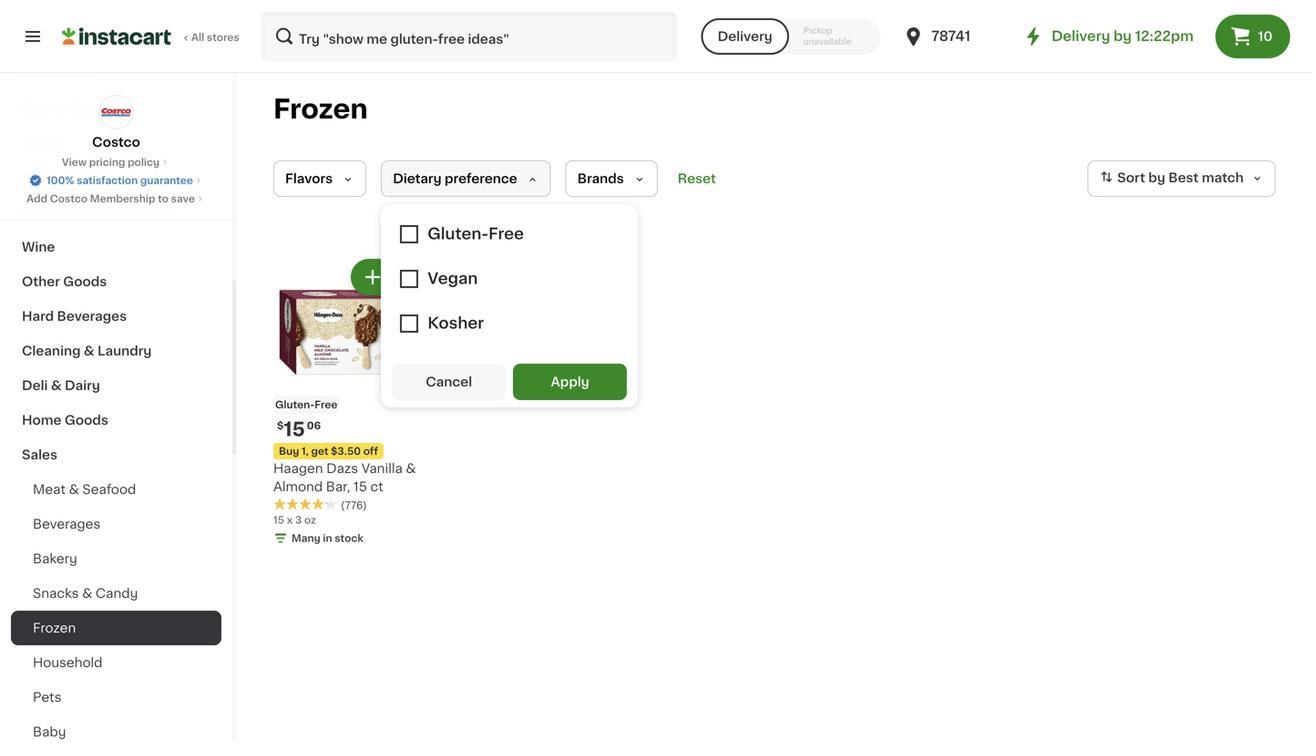 Task type: vqa. For each thing, say whether or not it's contained in the screenshot.
to- to the right
no



Task type: describe. For each thing, give the bounding box(es) containing it.
haagen
[[273, 462, 323, 475]]

delivery by 12:22pm
[[1052, 30, 1194, 43]]

household
[[33, 656, 103, 669]]

100% satisfaction guarantee
[[47, 175, 193, 185]]

dairy
[[65, 379, 100, 392]]

costco inside add costco membership to save link
[[50, 194, 88, 204]]

100% satisfaction guarantee button
[[28, 170, 204, 188]]

buy 1, get $3.50 off
[[279, 446, 378, 456]]

free
[[315, 400, 338, 410]]

sales
[[22, 448, 57, 461]]

all stores link
[[62, 11, 241, 62]]

add for add costco membership to save
[[27, 194, 47, 204]]

many
[[292, 533, 321, 543]]

$ 15 06
[[277, 420, 321, 439]]

care
[[143, 206, 175, 219]]

& for dairy
[[51, 379, 62, 392]]

all
[[191, 32, 204, 42]]

beer & cider
[[22, 102, 106, 115]]

delivery button
[[701, 18, 789, 55]]

all stores
[[191, 32, 239, 42]]

& for laundry
[[84, 345, 94, 357]]

dietary preference button
[[381, 160, 551, 197]]

Search field
[[262, 13, 676, 60]]

add costco membership to save
[[27, 194, 195, 204]]

baby link
[[11, 715, 221, 741]]

best
[[1169, 172, 1199, 184]]

liquor
[[22, 137, 64, 149]]

wine link
[[11, 230, 221, 264]]

baby
[[33, 726, 66, 738]]

reset
[[678, 172, 716, 185]]

add for add
[[387, 271, 414, 283]]

membership
[[90, 194, 155, 204]]

$3.50
[[331, 446, 361, 456]]

home goods link
[[11, 403, 221, 437]]

apply
[[551, 376, 590, 388]]

delivery by 12:22pm link
[[1023, 26, 1194, 47]]

by for delivery
[[1114, 30, 1132, 43]]

hard beverages link
[[11, 299, 221, 334]]

almond
[[273, 480, 323, 493]]

home goods
[[22, 414, 108, 427]]

$
[[277, 421, 284, 431]]

cider
[[70, 102, 106, 115]]

goods for paper goods
[[64, 171, 107, 184]]

flavors
[[285, 172, 333, 185]]

preference
[[445, 172, 517, 185]]

pets link
[[11, 680, 221, 715]]

home
[[22, 414, 62, 427]]

oz
[[304, 515, 316, 525]]

brands button
[[566, 160, 658, 197]]

match
[[1202, 172, 1244, 184]]

delivery for delivery by 12:22pm
[[1052, 30, 1111, 43]]

wine
[[22, 241, 55, 253]]

cleaning & laundry link
[[11, 334, 221, 368]]

06
[[307, 421, 321, 431]]

save
[[171, 194, 195, 204]]

to
[[158, 194, 169, 204]]

beverages link
[[11, 507, 221, 541]]

3
[[295, 515, 302, 525]]

& for personal
[[69, 206, 79, 219]]

deli & dairy
[[22, 379, 100, 392]]

0 vertical spatial 15
[[284, 420, 305, 439]]

hard beverages
[[22, 310, 127, 323]]

snacks
[[33, 587, 79, 600]]

sales link
[[11, 437, 221, 472]]

paper goods link
[[11, 160, 221, 195]]

snacks & candy
[[33, 587, 138, 600]]

& inside haagen dazs vanilla & almond bar, 15 ct
[[406, 462, 416, 475]]

in
[[323, 533, 332, 543]]

& for seafood
[[69, 483, 79, 496]]

& for cider
[[56, 102, 67, 115]]

electronics link
[[11, 57, 221, 91]]

cancel button
[[392, 364, 506, 400]]

haagen dazs vanilla & almond bar, 15 ct
[[273, 462, 416, 493]]

electronics
[[22, 67, 96, 80]]

get
[[311, 446, 329, 456]]



Task type: locate. For each thing, give the bounding box(es) containing it.
health & personal care link
[[11, 195, 221, 230]]

beer
[[22, 102, 53, 115]]

15
[[284, 420, 305, 439], [353, 480, 367, 493], [273, 515, 284, 525]]

gluten-
[[275, 400, 315, 410]]

& right meat
[[69, 483, 79, 496]]

0 vertical spatial by
[[1114, 30, 1132, 43]]

& inside health & personal care link
[[69, 206, 79, 219]]

& inside beer & cider link
[[56, 102, 67, 115]]

deli
[[22, 379, 48, 392]]

apply button
[[513, 364, 627, 400]]

goods for home goods
[[65, 414, 108, 427]]

78741
[[932, 30, 971, 43]]

10
[[1258, 30, 1273, 43]]

snacks & candy link
[[11, 576, 221, 611]]

instacart logo image
[[62, 26, 171, 47]]

0 vertical spatial goods
[[64, 171, 107, 184]]

10 button
[[1216, 15, 1291, 58]]

frozen link
[[11, 611, 221, 645]]

goods
[[64, 171, 107, 184], [63, 275, 107, 288], [65, 414, 108, 427]]

costco link
[[92, 95, 140, 151]]

vanilla
[[362, 462, 403, 475]]

satisfaction
[[77, 175, 138, 185]]

health & personal care
[[22, 206, 175, 219]]

& inside cleaning & laundry link
[[84, 345, 94, 357]]

add costco membership to save link
[[27, 191, 206, 206]]

frozen down snacks
[[33, 622, 76, 634]]

frozen up flavors dropdown button
[[273, 96, 368, 122]]

1 vertical spatial goods
[[63, 275, 107, 288]]

health
[[22, 206, 66, 219]]

seafood
[[82, 483, 136, 496]]

& right deli
[[51, 379, 62, 392]]

meat
[[33, 483, 66, 496]]

0 horizontal spatial delivery
[[718, 30, 773, 43]]

(776)
[[341, 500, 367, 510]]

& inside 'deli & dairy' link
[[51, 379, 62, 392]]

by inside 'best match sort by' field
[[1149, 172, 1166, 184]]

& inside snacks & candy link
[[82, 587, 92, 600]]

candy
[[96, 587, 138, 600]]

0 vertical spatial costco
[[92, 136, 140, 149]]

reset button
[[672, 160, 722, 197]]

view pricing policy
[[62, 157, 160, 167]]

1 horizontal spatial frozen
[[273, 96, 368, 122]]

by right sort
[[1149, 172, 1166, 184]]

flavors button
[[273, 160, 367, 197]]

0 horizontal spatial by
[[1114, 30, 1132, 43]]

paper
[[22, 171, 60, 184]]

15 left ct
[[353, 480, 367, 493]]

delivery inside delivery by 12:22pm link
[[1052, 30, 1111, 43]]

other
[[22, 275, 60, 288]]

2 vertical spatial 15
[[273, 515, 284, 525]]

pricing
[[89, 157, 125, 167]]

brands
[[578, 172, 624, 185]]

1 horizontal spatial by
[[1149, 172, 1166, 184]]

guarantee
[[140, 175, 193, 185]]

cleaning
[[22, 345, 81, 357]]

1 vertical spatial 15
[[353, 480, 367, 493]]

meat & seafood
[[33, 483, 136, 496]]

bakery
[[33, 552, 77, 565]]

& right health
[[69, 206, 79, 219]]

other goods
[[22, 275, 107, 288]]

by for sort
[[1149, 172, 1166, 184]]

beverages up cleaning & laundry on the left of the page
[[57, 310, 127, 323]]

0 vertical spatial beverages
[[57, 310, 127, 323]]

1 horizontal spatial costco
[[92, 136, 140, 149]]

1 vertical spatial frozen
[[33, 622, 76, 634]]

0 horizontal spatial add
[[27, 194, 47, 204]]

None search field
[[261, 11, 678, 62]]

meat & seafood link
[[11, 472, 221, 507]]

1 horizontal spatial delivery
[[1052, 30, 1111, 43]]

15 left the "x"
[[273, 515, 284, 525]]

dazs
[[326, 462, 358, 475]]

0 horizontal spatial costco
[[50, 194, 88, 204]]

x
[[287, 515, 293, 525]]

paper goods
[[22, 171, 107, 184]]

add button
[[353, 261, 423, 293]]

policy
[[128, 157, 160, 167]]

household link
[[11, 645, 221, 680]]

pets
[[33, 691, 62, 704]]

1 horizontal spatial add
[[387, 271, 414, 283]]

dietary
[[393, 172, 442, 185]]

costco down 100%
[[50, 194, 88, 204]]

add
[[27, 194, 47, 204], [387, 271, 414, 283]]

& for candy
[[82, 587, 92, 600]]

liquor link
[[11, 126, 221, 160]]

0 vertical spatial frozen
[[273, 96, 368, 122]]

goods down view
[[64, 171, 107, 184]]

1 vertical spatial beverages
[[33, 518, 101, 530]]

0 horizontal spatial frozen
[[33, 622, 76, 634]]

goods up hard beverages
[[63, 275, 107, 288]]

by inside delivery by 12:22pm link
[[1114, 30, 1132, 43]]

gluten-free
[[275, 400, 338, 410]]

off
[[363, 446, 378, 456]]

laundry
[[98, 345, 152, 357]]

& up dairy
[[84, 345, 94, 357]]

costco up "view pricing policy" link
[[92, 136, 140, 149]]

15 x 3 oz
[[273, 515, 316, 525]]

deli & dairy link
[[11, 368, 221, 403]]

2 vertical spatial goods
[[65, 414, 108, 427]]

beverages
[[57, 310, 127, 323], [33, 518, 101, 530]]

& right beer
[[56, 102, 67, 115]]

1 vertical spatial by
[[1149, 172, 1166, 184]]

& inside meat & seafood link
[[69, 483, 79, 496]]

product group
[[273, 255, 428, 549]]

0 vertical spatial add
[[27, 194, 47, 204]]

many in stock
[[292, 533, 364, 543]]

service type group
[[701, 18, 881, 55]]

ct
[[370, 480, 384, 493]]

100%
[[47, 175, 74, 185]]

1 vertical spatial costco
[[50, 194, 88, 204]]

cancel
[[426, 376, 472, 388]]

beverages up bakery
[[33, 518, 101, 530]]

dietary preference
[[393, 172, 517, 185]]

other goods link
[[11, 264, 221, 299]]

goods for other goods
[[63, 275, 107, 288]]

delivery for delivery
[[718, 30, 773, 43]]

1,
[[302, 446, 309, 456]]

15 inside haagen dazs vanilla & almond bar, 15 ct
[[353, 480, 367, 493]]

& left the candy
[[82, 587, 92, 600]]

78741 button
[[903, 11, 1012, 62]]

by left '12:22pm'
[[1114, 30, 1132, 43]]

buy
[[279, 446, 299, 456]]

bakery link
[[11, 541, 221, 576]]

view
[[62, 157, 87, 167]]

stores
[[207, 32, 239, 42]]

Best match Sort by field
[[1088, 160, 1276, 197]]

add inside button
[[387, 271, 414, 283]]

view pricing policy link
[[62, 155, 171, 170]]

costco logo image
[[99, 95, 134, 129]]

goods down dairy
[[65, 414, 108, 427]]

delivery inside delivery button
[[718, 30, 773, 43]]

& right vanilla
[[406, 462, 416, 475]]

sort by
[[1118, 172, 1166, 184]]

1 vertical spatial add
[[387, 271, 414, 283]]

15 left 06
[[284, 420, 305, 439]]



